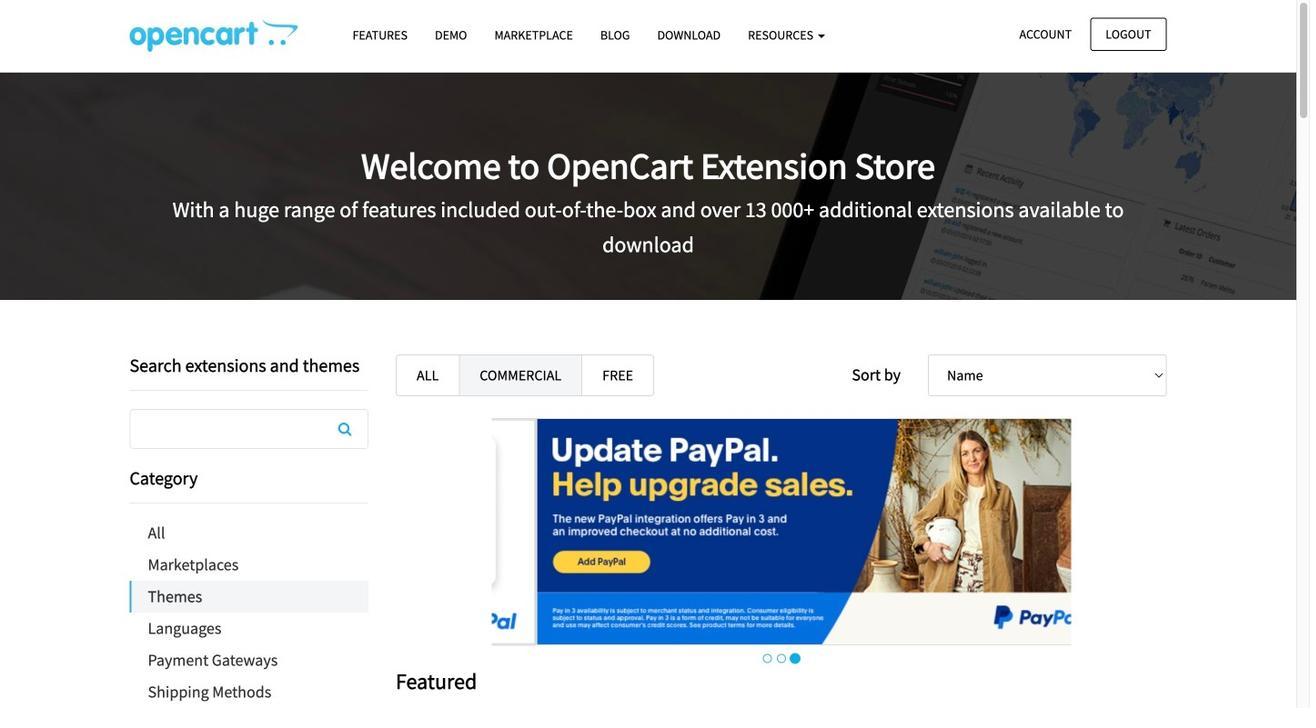 Task type: describe. For each thing, give the bounding box(es) containing it.
2 paypal payment gateway image from the left
[[495, 419, 1075, 646]]



Task type: vqa. For each thing, say whether or not it's contained in the screenshot.
DEMO
no



Task type: locate. For each thing, give the bounding box(es) containing it.
opencart themes image
[[130, 19, 298, 52]]

1 paypal payment gateway image from the left
[[0, 419, 495, 647]]

search image
[[338, 422, 352, 437]]

paypal payment gateway image
[[0, 419, 495, 647], [495, 419, 1075, 646]]



